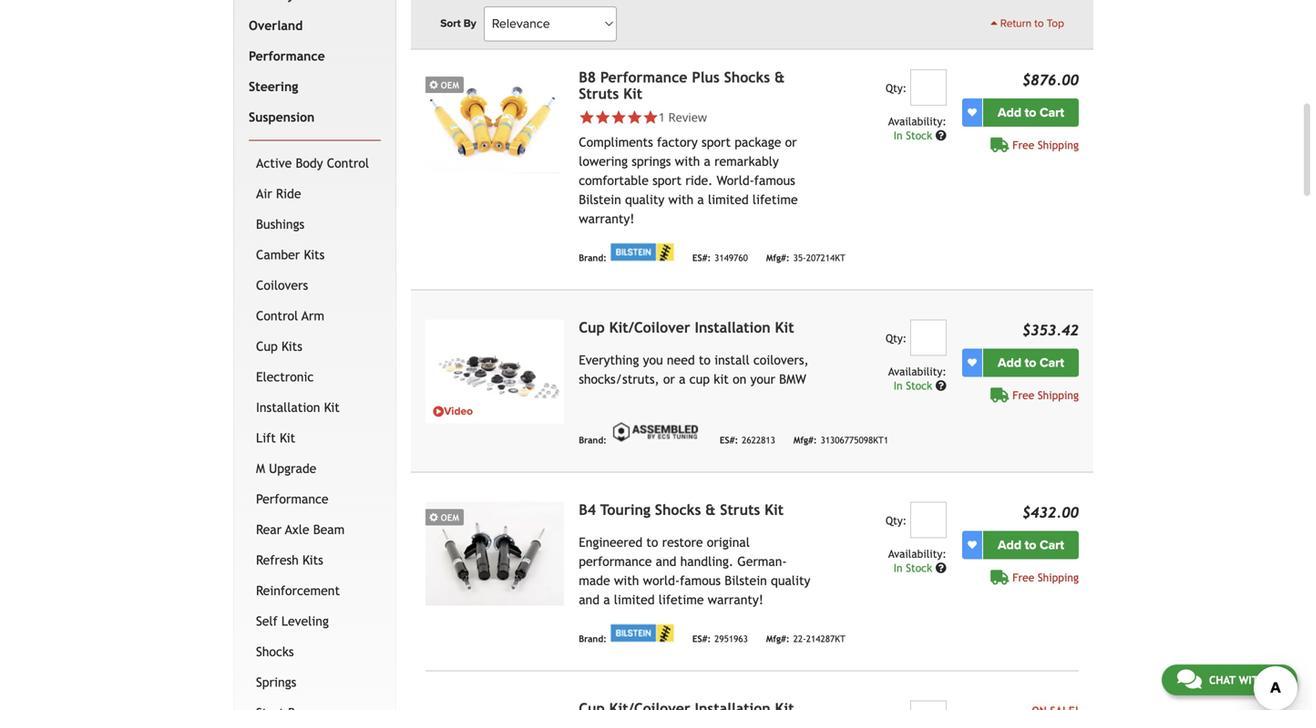 Task type: describe. For each thing, give the bounding box(es) containing it.
touring
[[600, 501, 651, 518]]

your
[[751, 372, 776, 386]]

availability: for b4 touring shocks & struts kit
[[889, 547, 947, 560]]

add to cart button for $353.42
[[984, 348, 1079, 377]]

compliments factory sport package or lowering springs with a remarkably comfortable sport ride. world-famous bilstein quality with a limited lifetime warranty!
[[579, 135, 798, 226]]

2622813
[[742, 435, 776, 445]]

coilovers link
[[252, 270, 378, 301]]

installation kit
[[256, 400, 340, 415]]

quality inside compliments factory sport package or lowering springs with a remarkably comfortable sport ride. world-famous bilstein quality with a limited lifetime warranty!
[[625, 192, 665, 207]]

qty: for b4 touring shocks & struts kit
[[886, 514, 907, 527]]

return to top
[[998, 17, 1065, 30]]

or inside everything you need to install coilovers, shocks/struts, or a cup kit on your bmw
[[664, 372, 675, 386]]

stock for b8 performance plus shocks & struts kit
[[906, 129, 933, 142]]

control arm
[[256, 308, 324, 323]]

$432.00
[[1023, 504, 1079, 521]]

to inside return to top link
[[1035, 17, 1044, 30]]

1 review
[[659, 109, 707, 125]]

mfg#: for struts
[[766, 634, 790, 644]]

1 vertical spatial mfg#:
[[794, 435, 817, 445]]

kit up coilovers,
[[775, 319, 794, 336]]

ride.
[[686, 173, 713, 188]]

brand: for cup
[[579, 435, 607, 445]]

1 vertical spatial control
[[256, 308, 298, 323]]

1 horizontal spatial and
[[656, 554, 677, 569]]

with inside engineered to restore original performance and handling. german- made with world-famous bilstein quality and a limited lifetime warranty!
[[614, 573, 639, 588]]

free for $876.00
[[1013, 138, 1035, 151]]

refresh
[[256, 553, 299, 567]]

control arm link
[[252, 301, 378, 331]]

springs link
[[252, 667, 378, 698]]

a up ride.
[[704, 154, 711, 168]]

free shipping for $432.00
[[1013, 571, 1079, 584]]

es#: for kit
[[693, 634, 711, 644]]

performance inside 'suspension subcategories' 'element'
[[256, 492, 329, 506]]

package
[[735, 135, 782, 149]]

or inside compliments factory sport package or lowering springs with a remarkably comfortable sport ride. world-famous bilstein quality with a limited lifetime warranty!
[[785, 135, 797, 149]]

shocks inside b8 performance plus shocks & struts kit
[[724, 69, 770, 85]]

es#: 2951963
[[693, 634, 748, 644]]

free shipping for $353.42
[[1013, 389, 1079, 401]]

4 star image from the left
[[627, 109, 643, 125]]

in stock for b8 performance plus shocks & struts kit
[[894, 129, 936, 142]]

sort
[[440, 17, 461, 30]]

207214kt
[[806, 252, 846, 263]]

to inside everything you need to install coilovers, shocks/struts, or a cup kit on your bmw
[[699, 353, 711, 367]]

warranty! inside engineered to restore original performance and handling. german- made with world-famous bilstein quality and a limited lifetime warranty!
[[708, 592, 764, 607]]

b8
[[579, 69, 596, 85]]

a inside everything you need to install coilovers, shocks/struts, or a cup kit on your bmw
[[679, 372, 686, 386]]

lifetime inside compliments factory sport package or lowering springs with a remarkably comfortable sport ride. world-famous bilstein quality with a limited lifetime warranty!
[[753, 192, 798, 207]]

to down $876.00
[[1025, 105, 1037, 120]]

question circle image for b4 touring shocks & struts kit
[[936, 562, 947, 573]]

add to cart for $876.00
[[998, 105, 1065, 120]]

world-
[[717, 173, 755, 188]]

add to cart button for $876.00
[[984, 98, 1079, 126]]

quality inside engineered to restore original performance and handling. german- made with world-famous bilstein quality and a limited lifetime warranty!
[[771, 573, 811, 588]]

overland
[[249, 18, 303, 33]]

es#2951963 - 22-214287kt - b4 touring shocks & struts kit - engineered to restore original performance and handling. german-made with world-famous bilstein quality and a limited lifetime warranty! - bilstein - bmw image
[[426, 502, 564, 605]]

$353.42
[[1023, 322, 1079, 338]]

active body control
[[256, 156, 369, 170]]

warranty! inside compliments factory sport package or lowering springs with a remarkably comfortable sport ride. world-famous bilstein quality with a limited lifetime warranty!
[[579, 211, 635, 226]]

leveling
[[282, 614, 329, 628]]

es#: 2622813
[[720, 435, 776, 445]]

installation kit link
[[252, 392, 378, 423]]

top
[[1047, 17, 1065, 30]]

b4 touring shocks & struts kit link
[[579, 501, 784, 518]]

& inside b8 performance plus shocks & struts kit
[[775, 69, 785, 85]]

self
[[256, 614, 278, 628]]

kits for cup kits
[[282, 339, 303, 354]]

suspension link
[[245, 102, 378, 132]]

factory
[[657, 135, 698, 149]]

mfg#: 31306775098kt1
[[794, 435, 889, 445]]

free shipping for $876.00
[[1013, 138, 1079, 151]]

installation inside 'suspension subcategories' 'element'
[[256, 400, 320, 415]]

kit inside b8 performance plus shocks & struts kit
[[624, 85, 643, 102]]

kits for refresh kits
[[303, 553, 323, 567]]

mfg#: for &
[[766, 252, 790, 263]]

review
[[669, 109, 707, 125]]

springs
[[256, 675, 297, 689]]

m
[[256, 461, 265, 476]]

bilstein inside compliments factory sport package or lowering springs with a remarkably comfortable sport ride. world-famous bilstein quality with a limited lifetime warranty!
[[579, 192, 621, 207]]

in for cup kit/coilover installation kit
[[894, 379, 903, 392]]

install
[[715, 353, 750, 367]]

rear
[[256, 522, 282, 537]]

plus
[[692, 69, 720, 85]]

es#2622813 - 31306775098kt1 - cup kit/coilover installation kit - everything you need to install coilovers, shocks/struts, or a cup kit on your bmw - assembled by ecs - bmw image
[[426, 319, 564, 423]]

german-
[[738, 554, 787, 569]]

2951963
[[715, 634, 748, 644]]

31306775098kt1
[[821, 435, 889, 445]]

1 vertical spatial performance link
[[252, 484, 378, 514]]

bilstein inside engineered to restore original performance and handling. german- made with world-famous bilstein quality and a limited lifetime warranty!
[[725, 573, 767, 588]]

sort by
[[440, 17, 477, 30]]

kit up 'german-'
[[765, 501, 784, 518]]

bilstein - corporate logo image for performance
[[611, 243, 674, 261]]

add to cart button for $432.00
[[984, 531, 1079, 559]]

shipping for $876.00
[[1038, 138, 1079, 151]]

$876.00
[[1023, 71, 1079, 88]]

1 1 review link from the left
[[579, 109, 815, 125]]

arm
[[302, 308, 324, 323]]

mfg#: 35-207214kt
[[766, 252, 846, 263]]

add for $432.00
[[998, 537, 1022, 553]]

question circle image
[[936, 380, 947, 391]]

by
[[464, 17, 477, 30]]

steering link
[[245, 71, 378, 102]]

cup kits
[[256, 339, 303, 354]]

shipping for $432.00
[[1038, 571, 1079, 584]]

chat
[[1210, 674, 1236, 686]]

body
[[296, 156, 323, 170]]

qty: for cup kit/coilover installation kit
[[886, 332, 907, 344]]

0 vertical spatial performance link
[[245, 41, 378, 71]]

made
[[579, 573, 610, 588]]

1 vertical spatial shocks
[[655, 501, 701, 518]]

steering
[[249, 79, 298, 94]]

1
[[659, 109, 666, 125]]

cup for cup kit/coilover installation kit
[[579, 319, 605, 336]]

es#: 3149760
[[693, 252, 748, 263]]

add to cart for $432.00
[[998, 537, 1065, 553]]

camber kits link
[[252, 240, 378, 270]]

cart for $432.00
[[1040, 537, 1065, 553]]

m upgrade
[[256, 461, 317, 476]]

b8 performance plus shocks & struts kit
[[579, 69, 785, 102]]

es#: for struts
[[693, 252, 711, 263]]

lift
[[256, 431, 276, 445]]

struts inside b8 performance plus shocks & struts kit
[[579, 85, 619, 102]]

stock for cup kit/coilover installation kit
[[906, 379, 933, 392]]

brand: for b8
[[579, 252, 607, 263]]

with inside chat with us "link"
[[1239, 674, 1266, 686]]

engineered to restore original performance and handling. german- made with world-famous bilstein quality and a limited lifetime warranty!
[[579, 535, 811, 607]]

remarkably
[[715, 154, 779, 168]]

kit down electronic link
[[324, 400, 340, 415]]

lowering
[[579, 154, 628, 168]]

with down 'factory' at the top right of page
[[675, 154, 700, 168]]

on
[[733, 372, 747, 386]]

kit
[[714, 372, 729, 386]]

coilovers
[[256, 278, 308, 292]]

rear axle beam
[[256, 522, 345, 537]]

1 vertical spatial es#:
[[720, 435, 738, 445]]

214287kt
[[806, 634, 846, 644]]

a inside engineered to restore original performance and handling. german- made with world-famous bilstein quality and a limited lifetime warranty!
[[604, 592, 610, 607]]

a down ride.
[[698, 192, 704, 207]]

engineered
[[579, 535, 643, 549]]



Task type: vqa. For each thing, say whether or not it's contained in the screenshot.
middle In Stock
yes



Task type: locate. For each thing, give the bounding box(es) containing it.
0 vertical spatial kits
[[304, 247, 325, 262]]

2 1 review link from the left
[[659, 109, 707, 125]]

1 vertical spatial add to cart
[[998, 355, 1065, 370]]

in for b4 touring shocks & struts kit
[[894, 561, 903, 574]]

2 in from the top
[[894, 379, 903, 392]]

upgrade
[[269, 461, 317, 476]]

compliments
[[579, 135, 653, 149]]

add for $876.00
[[998, 105, 1022, 120]]

0 vertical spatial bilstein
[[579, 192, 621, 207]]

bilstein - corporate logo image down "world-"
[[611, 624, 674, 642]]

3 shipping from the top
[[1038, 571, 1079, 584]]

free shipping down $353.42
[[1013, 389, 1079, 401]]

cart down $353.42
[[1040, 355, 1065, 370]]

quality down 'german-'
[[771, 573, 811, 588]]

shocks inside 'suspension subcategories' 'element'
[[256, 644, 294, 659]]

lifetime down 'world-' on the right top
[[753, 192, 798, 207]]

0 vertical spatial cup
[[579, 319, 605, 336]]

electronic link
[[252, 362, 378, 392]]

lifetime down "world-"
[[659, 592, 704, 607]]

with left us
[[1239, 674, 1266, 686]]

1 vertical spatial cart
[[1040, 355, 1065, 370]]

famous down "handling."
[[680, 573, 721, 588]]

2 vertical spatial add
[[998, 537, 1022, 553]]

lemforder - corporate logo image
[[611, 0, 668, 11]]

add to cart button down $353.42
[[984, 348, 1079, 377]]

0 vertical spatial lifetime
[[753, 192, 798, 207]]

3 star image from the left
[[611, 109, 627, 125]]

3 add to cart from the top
[[998, 537, 1065, 553]]

bilstein down the comfortable
[[579, 192, 621, 207]]

2 shipping from the top
[[1038, 389, 1079, 401]]

mfg#: left 22- in the right of the page
[[766, 634, 790, 644]]

bilstein - corporate logo image for touring
[[611, 624, 674, 642]]

b8 performance plus shocks & struts kit link
[[579, 69, 785, 102]]

in stock for cup kit/coilover installation kit
[[894, 379, 936, 392]]

original
[[707, 535, 750, 549]]

limited down "world-"
[[614, 592, 655, 607]]

bilstein - corporate logo image
[[611, 243, 674, 261], [611, 624, 674, 642]]

famous inside engineered to restore original performance and handling. german- made with world-famous bilstein quality and a limited lifetime warranty!
[[680, 573, 721, 588]]

brand: down made
[[579, 634, 607, 644]]

air
[[256, 186, 272, 201]]

1 star image from the left
[[579, 109, 595, 125]]

camber kits
[[256, 247, 325, 262]]

1 horizontal spatial limited
[[708, 192, 749, 207]]

add to wish list image for $432.00
[[968, 540, 977, 549]]

cup kit/coilover installation kit
[[579, 319, 794, 336]]

sport up remarkably
[[702, 135, 731, 149]]

availability: for b8 performance plus shocks & struts kit
[[889, 115, 947, 127]]

brand: for b4
[[579, 634, 607, 644]]

in
[[894, 129, 903, 142], [894, 379, 903, 392], [894, 561, 903, 574]]

add to cart down $876.00
[[998, 105, 1065, 120]]

2 vertical spatial shocks
[[256, 644, 294, 659]]

sport down springs
[[653, 173, 682, 188]]

free shipping down $876.00
[[1013, 138, 1079, 151]]

add to wish list image
[[968, 108, 977, 117], [968, 358, 977, 367], [968, 540, 977, 549]]

with down ride.
[[669, 192, 694, 207]]

0 horizontal spatial warranty!
[[579, 211, 635, 226]]

rear axle beam link
[[252, 514, 378, 545]]

kits
[[304, 247, 325, 262], [282, 339, 303, 354], [303, 553, 323, 567]]

1 vertical spatial availability:
[[889, 365, 947, 378]]

in stock
[[894, 129, 936, 142], [894, 379, 936, 392], [894, 561, 936, 574]]

shipping down $432.00
[[1038, 571, 1079, 584]]

cup for cup kits
[[256, 339, 278, 354]]

0 vertical spatial installation
[[695, 319, 771, 336]]

need
[[667, 353, 695, 367]]

cart for $353.42
[[1040, 355, 1065, 370]]

air ride link
[[252, 178, 378, 209]]

0 vertical spatial &
[[775, 69, 785, 85]]

quality
[[625, 192, 665, 207], [771, 573, 811, 588]]

installation up install
[[695, 319, 771, 336]]

refresh kits link
[[252, 545, 378, 575]]

&
[[775, 69, 785, 85], [706, 501, 716, 518]]

1 horizontal spatial installation
[[695, 319, 771, 336]]

struts up compliments
[[579, 85, 619, 102]]

with down "performance"
[[614, 573, 639, 588]]

2 vertical spatial stock
[[906, 561, 933, 574]]

self leveling link
[[252, 606, 378, 637]]

famous down remarkably
[[755, 173, 796, 188]]

cart for $876.00
[[1040, 105, 1065, 120]]

performance up star image on the top
[[601, 69, 688, 85]]

1 vertical spatial in
[[894, 379, 903, 392]]

return
[[1001, 17, 1032, 30]]

active body control link
[[252, 148, 378, 178]]

to down $353.42
[[1025, 355, 1037, 370]]

to left top
[[1035, 17, 1044, 30]]

add to cart
[[998, 105, 1065, 120], [998, 355, 1065, 370], [998, 537, 1065, 553]]

shocks
[[724, 69, 770, 85], [655, 501, 701, 518], [256, 644, 294, 659]]

kit/coilover
[[609, 319, 691, 336]]

0 vertical spatial performance
[[249, 49, 325, 63]]

2 cart from the top
[[1040, 355, 1065, 370]]

0 vertical spatial warranty!
[[579, 211, 635, 226]]

star image
[[643, 109, 659, 125]]

0 horizontal spatial or
[[664, 372, 675, 386]]

0 horizontal spatial limited
[[614, 592, 655, 607]]

mfg#: right 2622813 at the right of page
[[794, 435, 817, 445]]

0 horizontal spatial famous
[[680, 573, 721, 588]]

3 add to wish list image from the top
[[968, 540, 977, 549]]

control up the cup kits
[[256, 308, 298, 323]]

brand: left 'assembled by ecs - corporate logo'
[[579, 435, 607, 445]]

1 in from the top
[[894, 129, 903, 142]]

camber
[[256, 247, 300, 262]]

kits down bushings link
[[304, 247, 325, 262]]

limited
[[708, 192, 749, 207], [614, 592, 655, 607]]

free down $432.00
[[1013, 571, 1035, 584]]

0 vertical spatial famous
[[755, 173, 796, 188]]

1 vertical spatial quality
[[771, 573, 811, 588]]

kits down the rear axle beam link
[[303, 553, 323, 567]]

0 vertical spatial limited
[[708, 192, 749, 207]]

1 free from the top
[[1013, 138, 1035, 151]]

performance down upgrade
[[256, 492, 329, 506]]

2 free shipping from the top
[[1013, 389, 1079, 401]]

kits inside 'link'
[[304, 247, 325, 262]]

to up cup
[[699, 353, 711, 367]]

kits down control arm
[[282, 339, 303, 354]]

3 brand: from the top
[[579, 435, 607, 445]]

3 qty: from the top
[[886, 514, 907, 527]]

or right package
[[785, 135, 797, 149]]

2 stock from the top
[[906, 379, 933, 392]]

1 add from the top
[[998, 105, 1022, 120]]

1 vertical spatial famous
[[680, 573, 721, 588]]

2 add to wish list image from the top
[[968, 358, 977, 367]]

0 vertical spatial add to cart button
[[984, 98, 1079, 126]]

1 vertical spatial limited
[[614, 592, 655, 607]]

0 vertical spatial bilstein - corporate logo image
[[611, 243, 674, 261]]

3 in from the top
[[894, 561, 903, 574]]

add to wish list image for $876.00
[[968, 108, 977, 117]]

question circle image for b8 performance plus shocks & struts kit
[[936, 130, 947, 141]]

handling.
[[681, 554, 734, 569]]

bilstein - corporate logo image up kit/coilover
[[611, 243, 674, 261]]

& up original on the bottom right of the page
[[706, 501, 716, 518]]

bilstein down 'german-'
[[725, 573, 767, 588]]

1 availability: from the top
[[889, 115, 947, 127]]

0 vertical spatial mfg#:
[[766, 252, 790, 263]]

es#:
[[693, 252, 711, 263], [720, 435, 738, 445], [693, 634, 711, 644]]

self leveling
[[256, 614, 329, 628]]

struts up original on the bottom right of the page
[[720, 501, 761, 518]]

stock for b4 touring shocks & struts kit
[[906, 561, 933, 574]]

2 vertical spatial performance
[[256, 492, 329, 506]]

a left cup
[[679, 372, 686, 386]]

warranty! down the comfortable
[[579, 211, 635, 226]]

0 vertical spatial shipping
[[1038, 138, 1079, 151]]

b4 touring shocks & struts kit
[[579, 501, 784, 518]]

kit right lift
[[280, 431, 296, 445]]

0 vertical spatial qty:
[[886, 81, 907, 94]]

to left restore
[[647, 535, 659, 549]]

1 add to cart button from the top
[[984, 98, 1079, 126]]

add
[[998, 105, 1022, 120], [998, 355, 1022, 370], [998, 537, 1022, 553]]

in for b8 performance plus shocks & struts kit
[[894, 129, 903, 142]]

ecs tuning recommends this product. image
[[426, 0, 564, 7]]

everything you need to install coilovers, shocks/struts, or a cup kit on your bmw
[[579, 353, 809, 386]]

1 add to wish list image from the top
[[968, 108, 977, 117]]

quality down the comfortable
[[625, 192, 665, 207]]

free for $432.00
[[1013, 571, 1035, 584]]

installation down electronic
[[256, 400, 320, 415]]

0 horizontal spatial &
[[706, 501, 716, 518]]

es#3149760 - 35-207214kt - b8 performance plus shocks & struts kit - compliments factory sport package or lowering springs with a remarkably comfortable sport ride. world-famous bilstein quality with a limited lifetime warranty! - bilstein - bmw image
[[426, 69, 564, 173]]

1 horizontal spatial bilstein
[[725, 573, 767, 588]]

1 vertical spatial installation
[[256, 400, 320, 415]]

3 add from the top
[[998, 537, 1022, 553]]

with
[[675, 154, 700, 168], [669, 192, 694, 207], [614, 573, 639, 588], [1239, 674, 1266, 686]]

everything
[[579, 353, 639, 367]]

performance down overland
[[249, 49, 325, 63]]

kits for camber kits
[[304, 247, 325, 262]]

2 add to cart from the top
[[998, 355, 1065, 370]]

1 vertical spatial and
[[579, 592, 600, 607]]

1 bilstein - corporate logo image from the top
[[611, 243, 674, 261]]

us
[[1270, 674, 1283, 686]]

cart down $432.00
[[1040, 537, 1065, 553]]

refresh kits
[[256, 553, 323, 567]]

2 horizontal spatial shocks
[[724, 69, 770, 85]]

cup kit/coilover installation kit link
[[579, 319, 794, 336]]

1 vertical spatial qty:
[[886, 332, 907, 344]]

bilstein
[[579, 192, 621, 207], [725, 573, 767, 588]]

1 brand: from the top
[[579, 2, 607, 13]]

1 vertical spatial question circle image
[[936, 562, 947, 573]]

0 vertical spatial es#:
[[693, 252, 711, 263]]

and down made
[[579, 592, 600, 607]]

0 vertical spatial shocks
[[724, 69, 770, 85]]

3 availability: from the top
[[889, 547, 947, 560]]

famous inside compliments factory sport package or lowering springs with a remarkably comfortable sport ride. world-famous bilstein quality with a limited lifetime warranty!
[[755, 173, 796, 188]]

suspension subcategories element
[[249, 140, 381, 710]]

2 brand: from the top
[[579, 252, 607, 263]]

limited inside compliments factory sport package or lowering springs with a remarkably comfortable sport ride. world-famous bilstein quality with a limited lifetime warranty!
[[708, 192, 749, 207]]

lift kit link
[[252, 423, 378, 453]]

1 horizontal spatial sport
[[702, 135, 731, 149]]

2 bilstein - corporate logo image from the top
[[611, 624, 674, 642]]

None number field
[[910, 69, 947, 106], [910, 319, 947, 356], [910, 502, 947, 538], [910, 700, 947, 710], [910, 69, 947, 106], [910, 319, 947, 356], [910, 502, 947, 538], [910, 700, 947, 710]]

mfg#: 22-214287kt
[[766, 634, 846, 644]]

1 vertical spatial free shipping
[[1013, 389, 1079, 401]]

3 in stock from the top
[[894, 561, 936, 574]]

1 horizontal spatial control
[[327, 156, 369, 170]]

performance link up beam
[[252, 484, 378, 514]]

struts
[[579, 85, 619, 102], [720, 501, 761, 518]]

free for $353.42
[[1013, 389, 1035, 401]]

3 add to cart button from the top
[[984, 531, 1079, 559]]

world-
[[643, 573, 680, 588]]

add to cart for $353.42
[[998, 355, 1065, 370]]

add for $353.42
[[998, 355, 1022, 370]]

0 horizontal spatial struts
[[579, 85, 619, 102]]

3 cart from the top
[[1040, 537, 1065, 553]]

2 qty: from the top
[[886, 332, 907, 344]]

1 vertical spatial add to wish list image
[[968, 358, 977, 367]]

performance inside b8 performance plus shocks & struts kit
[[601, 69, 688, 85]]

return to top link
[[991, 16, 1065, 32]]

cart down $876.00
[[1040, 105, 1065, 120]]

2 vertical spatial in
[[894, 561, 903, 574]]

2 vertical spatial kits
[[303, 553, 323, 567]]

suspension
[[249, 110, 315, 124]]

reinforcement
[[256, 583, 340, 598]]

add to cart down $432.00
[[998, 537, 1065, 553]]

0 vertical spatial stock
[[906, 129, 933, 142]]

free down $876.00
[[1013, 138, 1035, 151]]

1 vertical spatial add
[[998, 355, 1022, 370]]

cup inside 'suspension subcategories' 'element'
[[256, 339, 278, 354]]

reinforcement link
[[252, 575, 378, 606]]

1 vertical spatial or
[[664, 372, 675, 386]]

qty: for b8 performance plus shocks & struts kit
[[886, 81, 907, 94]]

cup up electronic
[[256, 339, 278, 354]]

2 add to cart button from the top
[[984, 348, 1079, 377]]

1 vertical spatial free
[[1013, 389, 1035, 401]]

performance
[[579, 554, 652, 569]]

0 horizontal spatial quality
[[625, 192, 665, 207]]

1 cart from the top
[[1040, 105, 1065, 120]]

comments image
[[1178, 668, 1202, 690]]

2 question circle image from the top
[[936, 562, 947, 573]]

comfortable
[[579, 173, 649, 188]]

0 horizontal spatial shocks
[[256, 644, 294, 659]]

and up "world-"
[[656, 554, 677, 569]]

kit right b8
[[624, 85, 643, 102]]

2 vertical spatial free
[[1013, 571, 1035, 584]]

shipping down $353.42
[[1038, 389, 1079, 401]]

star image
[[579, 109, 595, 125], [595, 109, 611, 125], [611, 109, 627, 125], [627, 109, 643, 125]]

add to cart button down $876.00
[[984, 98, 1079, 126]]

1 horizontal spatial struts
[[720, 501, 761, 518]]

1 vertical spatial stock
[[906, 379, 933, 392]]

1 horizontal spatial cup
[[579, 319, 605, 336]]

1 vertical spatial performance
[[601, 69, 688, 85]]

2 vertical spatial add to wish list image
[[968, 540, 977, 549]]

shocks right "plus"
[[724, 69, 770, 85]]

2 vertical spatial es#:
[[693, 634, 711, 644]]

shipping for $353.42
[[1038, 389, 1079, 401]]

stock
[[906, 129, 933, 142], [906, 379, 933, 392], [906, 561, 933, 574]]

electronic
[[256, 369, 314, 384]]

free shipping down $432.00
[[1013, 571, 1079, 584]]

availability:
[[889, 115, 947, 127], [889, 365, 947, 378], [889, 547, 947, 560]]

shocks up springs at left bottom
[[256, 644, 294, 659]]

2 availability: from the top
[[889, 365, 947, 378]]

control
[[327, 156, 369, 170], [256, 308, 298, 323]]

b4
[[579, 501, 596, 518]]

0 horizontal spatial cup
[[256, 339, 278, 354]]

1 vertical spatial struts
[[720, 501, 761, 518]]

2 free from the top
[[1013, 389, 1035, 401]]

2 in stock from the top
[[894, 379, 936, 392]]

cup up the everything
[[579, 319, 605, 336]]

add to cart down $353.42
[[998, 355, 1065, 370]]

1 stock from the top
[[906, 129, 933, 142]]

mfg#: left 35-
[[766, 252, 790, 263]]

brand: down the comfortable
[[579, 252, 607, 263]]

shocks up restore
[[655, 501, 701, 518]]

1 vertical spatial bilstein
[[725, 573, 767, 588]]

2 vertical spatial add to cart
[[998, 537, 1065, 553]]

3149760
[[715, 252, 748, 263]]

22-
[[794, 634, 806, 644]]

1 shipping from the top
[[1038, 138, 1079, 151]]

0 vertical spatial or
[[785, 135, 797, 149]]

or down need
[[664, 372, 675, 386]]

air ride
[[256, 186, 301, 201]]

2 star image from the left
[[595, 109, 611, 125]]

4 brand: from the top
[[579, 634, 607, 644]]

1 horizontal spatial famous
[[755, 173, 796, 188]]

2 vertical spatial mfg#:
[[766, 634, 790, 644]]

cup
[[690, 372, 710, 386]]

2 vertical spatial cart
[[1040, 537, 1065, 553]]

limited down 'world-' on the right top
[[708, 192, 749, 207]]

active
[[256, 156, 292, 170]]

0 vertical spatial free
[[1013, 138, 1035, 151]]

1 horizontal spatial warranty!
[[708, 592, 764, 607]]

0 vertical spatial in
[[894, 129, 903, 142]]

availability: for cup kit/coilover installation kit
[[889, 365, 947, 378]]

limited inside engineered to restore original performance and handling. german- made with world-famous bilstein quality and a limited lifetime warranty!
[[614, 592, 655, 607]]

control right body
[[327, 156, 369, 170]]

0 vertical spatial free shipping
[[1013, 138, 1079, 151]]

1 free shipping from the top
[[1013, 138, 1079, 151]]

to down $432.00
[[1025, 537, 1037, 553]]

chat with us link
[[1162, 665, 1298, 696]]

to
[[1035, 17, 1044, 30], [1025, 105, 1037, 120], [699, 353, 711, 367], [1025, 355, 1037, 370], [647, 535, 659, 549], [1025, 537, 1037, 553]]

free down $353.42
[[1013, 389, 1035, 401]]

springs
[[632, 154, 671, 168]]

axle
[[285, 522, 309, 537]]

2 add from the top
[[998, 355, 1022, 370]]

brand:
[[579, 2, 607, 13], [579, 252, 607, 263], [579, 435, 607, 445], [579, 634, 607, 644]]

1 horizontal spatial &
[[775, 69, 785, 85]]

bmw
[[780, 372, 807, 386]]

2 vertical spatial qty:
[[886, 514, 907, 527]]

assembled by ecs - corporate logo image
[[611, 420, 702, 443]]

0 vertical spatial add to cart
[[998, 105, 1065, 120]]

1 add to cart from the top
[[998, 105, 1065, 120]]

performance link down overland
[[245, 41, 378, 71]]

es#: left "3149760" on the right top of page
[[693, 252, 711, 263]]

0 vertical spatial add to wish list image
[[968, 108, 977, 117]]

2 vertical spatial free shipping
[[1013, 571, 1079, 584]]

add to wish list image for $353.42
[[968, 358, 977, 367]]

0 vertical spatial struts
[[579, 85, 619, 102]]

0 vertical spatial and
[[656, 554, 677, 569]]

1 question circle image from the top
[[936, 130, 947, 141]]

1 vertical spatial &
[[706, 501, 716, 518]]

lifetime inside engineered to restore original performance and handling. german- made with world-famous bilstein quality and a limited lifetime warranty!
[[659, 592, 704, 607]]

1 vertical spatial add to cart button
[[984, 348, 1079, 377]]

beam
[[313, 522, 345, 537]]

caret up image
[[991, 17, 998, 28]]

1 qty: from the top
[[886, 81, 907, 94]]

in stock for b4 touring shocks & struts kit
[[894, 561, 936, 574]]

1 vertical spatial shipping
[[1038, 389, 1079, 401]]

0 vertical spatial availability:
[[889, 115, 947, 127]]

to inside engineered to restore original performance and handling. german- made with world-famous bilstein quality and a limited lifetime warranty!
[[647, 535, 659, 549]]

1 horizontal spatial lifetime
[[753, 192, 798, 207]]

kit
[[624, 85, 643, 102], [775, 319, 794, 336], [324, 400, 340, 415], [280, 431, 296, 445], [765, 501, 784, 518]]

1 vertical spatial cup
[[256, 339, 278, 354]]

warranty! up 2951963
[[708, 592, 764, 607]]

es#: left 2622813 at the right of page
[[720, 435, 738, 445]]

3 stock from the top
[[906, 561, 933, 574]]

a
[[704, 154, 711, 168], [698, 192, 704, 207], [679, 372, 686, 386], [604, 592, 610, 607]]

1 in stock from the top
[[894, 129, 936, 142]]

sport
[[702, 135, 731, 149], [653, 173, 682, 188]]

add to cart button down $432.00
[[984, 531, 1079, 559]]

you
[[643, 353, 663, 367]]

0 vertical spatial control
[[327, 156, 369, 170]]

mfg#:
[[766, 252, 790, 263], [794, 435, 817, 445], [766, 634, 790, 644]]

free shipping
[[1013, 138, 1079, 151], [1013, 389, 1079, 401], [1013, 571, 1079, 584]]

brand: left the lemforder - corporate logo at the top of the page
[[579, 2, 607, 13]]

es#: left 2951963
[[693, 634, 711, 644]]

0 vertical spatial cart
[[1040, 105, 1065, 120]]

m upgrade link
[[252, 453, 378, 484]]

question circle image
[[936, 130, 947, 141], [936, 562, 947, 573]]

1 vertical spatial sport
[[653, 173, 682, 188]]

3 free shipping from the top
[[1013, 571, 1079, 584]]

0 vertical spatial sport
[[702, 135, 731, 149]]

shipping down $876.00
[[1038, 138, 1079, 151]]

1 vertical spatial in stock
[[894, 379, 936, 392]]

& up package
[[775, 69, 785, 85]]

0 vertical spatial add
[[998, 105, 1022, 120]]

ride
[[276, 186, 301, 201]]

0 vertical spatial quality
[[625, 192, 665, 207]]

lifetime
[[753, 192, 798, 207], [659, 592, 704, 607]]

a down made
[[604, 592, 610, 607]]

add to cart button
[[984, 98, 1079, 126], [984, 348, 1079, 377], [984, 531, 1079, 559]]

0 vertical spatial question circle image
[[936, 130, 947, 141]]

3 free from the top
[[1013, 571, 1035, 584]]



